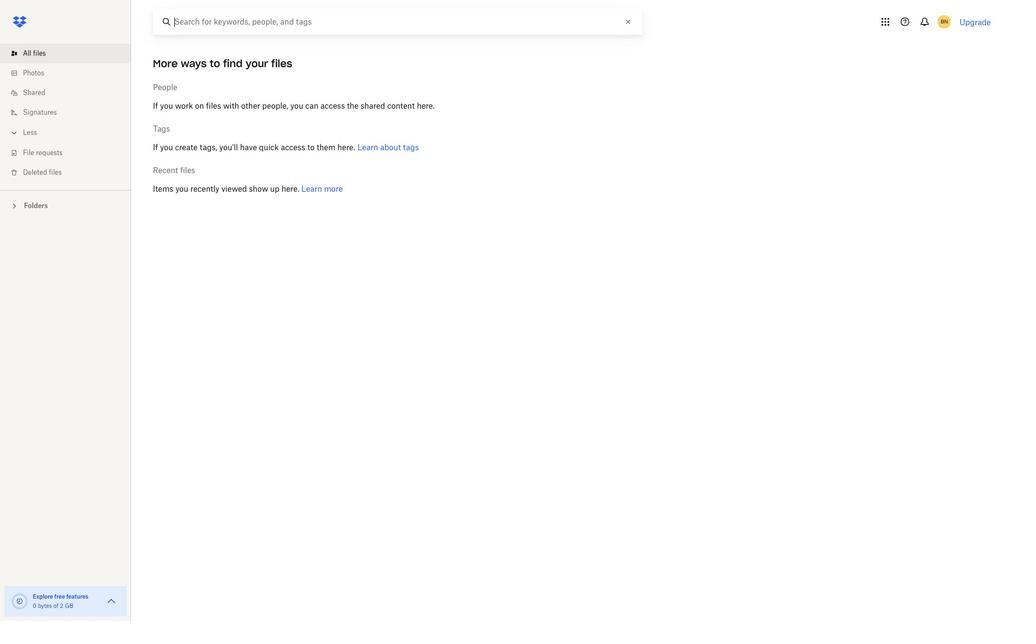 Task type: locate. For each thing, give the bounding box(es) containing it.
access
[[321, 103, 345, 110], [281, 144, 305, 152]]

you left work
[[160, 103, 173, 110]]

files right on
[[206, 103, 221, 110]]

2 if from the top
[[153, 144, 158, 152]]

access left the
[[321, 103, 345, 110]]

if down tags
[[153, 144, 158, 152]]

all files link
[[9, 44, 131, 63]]

to
[[210, 57, 220, 70], [308, 144, 315, 152]]

1 vertical spatial access
[[281, 144, 305, 152]]

files for recent files
[[180, 167, 195, 175]]

1 horizontal spatial to
[[308, 144, 315, 152]]

access right quick
[[281, 144, 305, 152]]

2
[[60, 604, 63, 609]]

you right items
[[176, 186, 188, 193]]

bn
[[941, 18, 948, 25]]

1 vertical spatial here.
[[338, 144, 355, 152]]

files inside list item
[[33, 50, 46, 57]]

if for if you create tags, you'll have quick access to them here. learn about tags
[[153, 144, 158, 152]]

learn more link
[[302, 186, 343, 193]]

less
[[23, 130, 37, 136]]

free
[[54, 594, 65, 600]]

shared
[[361, 103, 385, 110]]

file
[[23, 150, 34, 156]]

create
[[175, 144, 198, 152]]

less image
[[9, 127, 20, 138]]

here. right them
[[338, 144, 355, 152]]

requests
[[36, 150, 63, 156]]

with
[[223, 103, 239, 110]]

if
[[153, 103, 158, 110], [153, 144, 158, 152]]

deleted files link
[[9, 163, 131, 183]]

you left can
[[291, 103, 303, 110]]

files for deleted files
[[49, 169, 62, 176]]

0 horizontal spatial learn
[[302, 186, 322, 193]]

other
[[241, 103, 260, 110]]

features
[[66, 594, 88, 600]]

if down people
[[153, 103, 158, 110]]

learn
[[358, 144, 378, 152], [302, 186, 322, 193]]

learn left about
[[358, 144, 378, 152]]

list
[[0, 37, 131, 190]]

you for on
[[160, 103, 173, 110]]

1 horizontal spatial here.
[[338, 144, 355, 152]]

folders button
[[0, 197, 131, 214]]

find
[[223, 57, 243, 70]]

the
[[347, 103, 359, 110]]

deleted files
[[23, 169, 62, 176]]

files
[[33, 50, 46, 57], [271, 57, 292, 70], [206, 103, 221, 110], [180, 167, 195, 175], [49, 169, 62, 176]]

1 if from the top
[[153, 103, 158, 110]]

0 vertical spatial to
[[210, 57, 220, 70]]

shared
[[23, 90, 45, 96]]

bytes
[[38, 604, 52, 609]]

you down tags
[[160, 144, 173, 152]]

files right "deleted"
[[49, 169, 62, 176]]

here. right the up
[[282, 186, 299, 193]]

can
[[306, 103, 319, 110]]

learn left more
[[302, 186, 322, 193]]

0 vertical spatial here.
[[417, 103, 435, 110]]

files for all files
[[33, 50, 46, 57]]

files right all
[[33, 50, 46, 57]]

content
[[387, 103, 415, 110]]

here.
[[417, 103, 435, 110], [338, 144, 355, 152], [282, 186, 299, 193]]

if you work on files with other people, you can access the shared content here.
[[153, 103, 435, 110]]

all files list item
[[0, 44, 131, 63]]

files right recent at the top of the page
[[180, 167, 195, 175]]

2 vertical spatial here.
[[282, 186, 299, 193]]

1 vertical spatial to
[[308, 144, 315, 152]]

list containing all files
[[0, 37, 131, 190]]

about
[[380, 144, 401, 152]]

to left them
[[308, 144, 315, 152]]

here. right content
[[417, 103, 435, 110]]

0 horizontal spatial here.
[[282, 186, 299, 193]]

explore free features 0 bytes of 2 gb
[[33, 594, 88, 609]]

1 vertical spatial if
[[153, 144, 158, 152]]

of
[[53, 604, 59, 609]]

you'll
[[219, 144, 238, 152]]

explore
[[33, 594, 53, 600]]

you
[[160, 103, 173, 110], [291, 103, 303, 110], [160, 144, 173, 152], [176, 186, 188, 193]]

recent
[[153, 167, 178, 175]]

photos
[[23, 70, 44, 77]]

dropbox image
[[9, 11, 31, 33]]

1 horizontal spatial access
[[321, 103, 345, 110]]

ways
[[181, 57, 207, 70]]

quota usage element
[[11, 593, 28, 610]]

1 horizontal spatial learn
[[358, 144, 378, 152]]

all
[[23, 50, 31, 57]]

tags
[[153, 126, 170, 133]]

0 vertical spatial if
[[153, 103, 158, 110]]

to left find
[[210, 57, 220, 70]]

upgrade link
[[960, 17, 991, 27]]



Task type: describe. For each thing, give the bounding box(es) containing it.
folders
[[24, 202, 48, 210]]

bn button
[[936, 13, 954, 31]]

0 vertical spatial learn
[[358, 144, 378, 152]]

work
[[175, 103, 193, 110]]

items you recently viewed show up here. learn more
[[153, 186, 343, 193]]

signatures link
[[9, 103, 131, 122]]

your
[[246, 57, 268, 70]]

signatures
[[23, 109, 57, 116]]

file requests link
[[9, 143, 131, 163]]

if you create tags, you'll have quick access to them here. learn about tags
[[153, 144, 419, 152]]

recently
[[191, 186, 219, 193]]

file requests
[[23, 150, 63, 156]]

Search in folder "Dropbox" text field
[[174, 16, 620, 28]]

files right the your
[[271, 57, 292, 70]]

you for tags,
[[160, 144, 173, 152]]

them
[[317, 144, 336, 152]]

viewed
[[222, 186, 247, 193]]

tags,
[[200, 144, 217, 152]]

2 horizontal spatial here.
[[417, 103, 435, 110]]

have
[[240, 144, 257, 152]]

tags
[[403, 144, 419, 152]]

more ways to find your files
[[153, 57, 292, 70]]

1 vertical spatial learn
[[302, 186, 322, 193]]

0
[[33, 604, 36, 609]]

people,
[[262, 103, 288, 110]]

0 horizontal spatial access
[[281, 144, 305, 152]]

if for if you work on files with other people, you can access the shared content here.
[[153, 103, 158, 110]]

show
[[249, 186, 268, 193]]

quick
[[259, 144, 279, 152]]

learn about tags link
[[355, 144, 419, 152]]

upgrade
[[960, 17, 991, 27]]

gb
[[65, 604, 73, 609]]

items
[[153, 186, 173, 193]]

shared link
[[9, 83, 131, 103]]

0 horizontal spatial to
[[210, 57, 220, 70]]

more
[[153, 57, 178, 70]]

recent files
[[153, 167, 195, 175]]

0 vertical spatial access
[[321, 103, 345, 110]]

people
[[153, 84, 177, 92]]

more
[[324, 186, 343, 193]]

deleted
[[23, 169, 47, 176]]

up
[[270, 186, 280, 193]]

all files
[[23, 50, 46, 57]]

you for viewed
[[176, 186, 188, 193]]

on
[[195, 103, 204, 110]]

photos link
[[9, 63, 131, 83]]



Task type: vqa. For each thing, say whether or not it's contained in the screenshot.
middle Here.
yes



